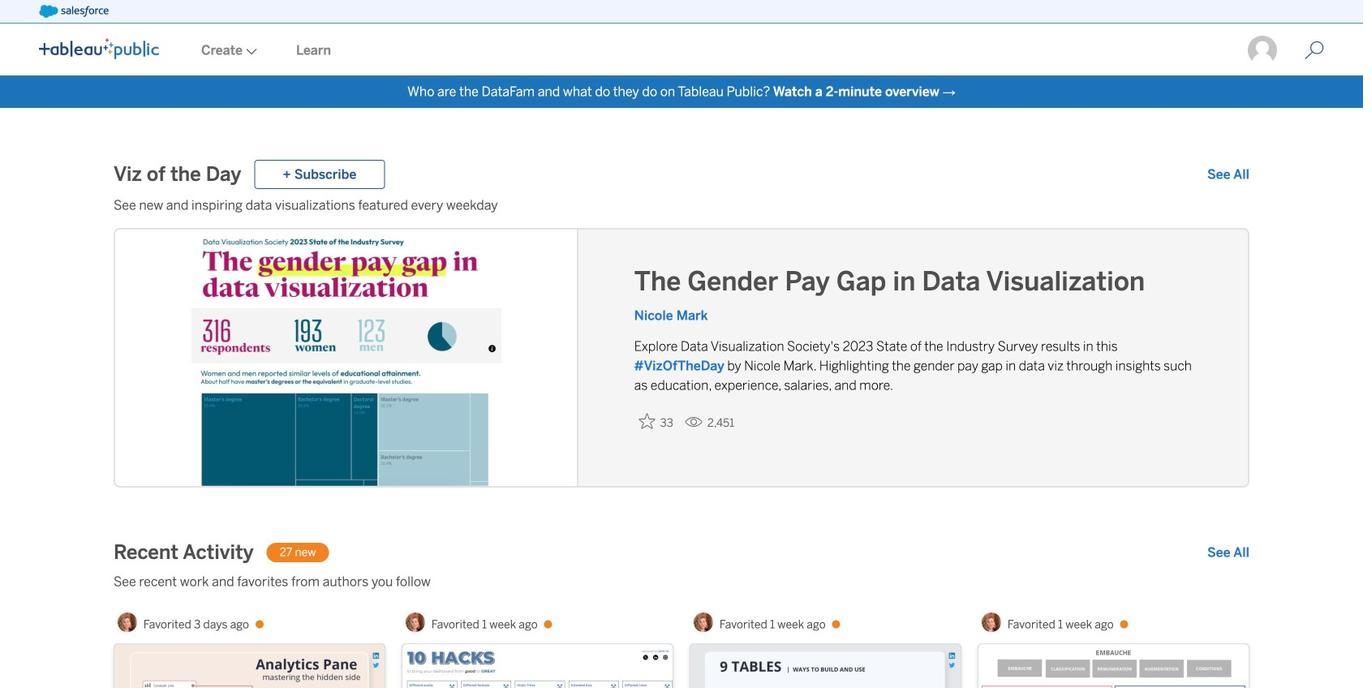 Task type: locate. For each thing, give the bounding box(es) containing it.
2 horizontal spatial angela drucioc image
[[982, 613, 1002, 632]]

tara.schultz image
[[1247, 34, 1279, 67]]

angela drucioc image
[[118, 613, 137, 632], [406, 613, 425, 632], [982, 613, 1002, 632]]

logo image
[[39, 38, 159, 59]]

0 horizontal spatial angela drucioc image
[[118, 613, 137, 632]]

create image
[[243, 48, 257, 55]]

2 angela drucioc image from the left
[[406, 613, 425, 632]]

1 angela drucioc image from the left
[[118, 613, 137, 632]]

tableau public viz of the day image
[[115, 230, 579, 489]]

viz of the day heading
[[114, 162, 241, 188]]

1 horizontal spatial angela drucioc image
[[406, 613, 425, 632]]

recent activity heading
[[114, 540, 254, 566]]

see all recent activity element
[[1208, 543, 1250, 563]]

3 angela drucioc image from the left
[[982, 613, 1002, 632]]

see new and inspiring data visualizations featured every weekday element
[[114, 196, 1250, 215]]

Add Favorite button
[[635, 408, 679, 435]]

go to search image
[[1286, 41, 1344, 60]]



Task type: describe. For each thing, give the bounding box(es) containing it.
see recent work and favorites from authors you follow element
[[114, 572, 1250, 592]]

angela drucioc image
[[694, 613, 713, 632]]

see all viz of the day element
[[1208, 165, 1250, 184]]

salesforce logo image
[[39, 5, 109, 18]]

add favorite image
[[639, 413, 656, 429]]



Task type: vqa. For each thing, say whether or not it's contained in the screenshot.
76 vizzes
no



